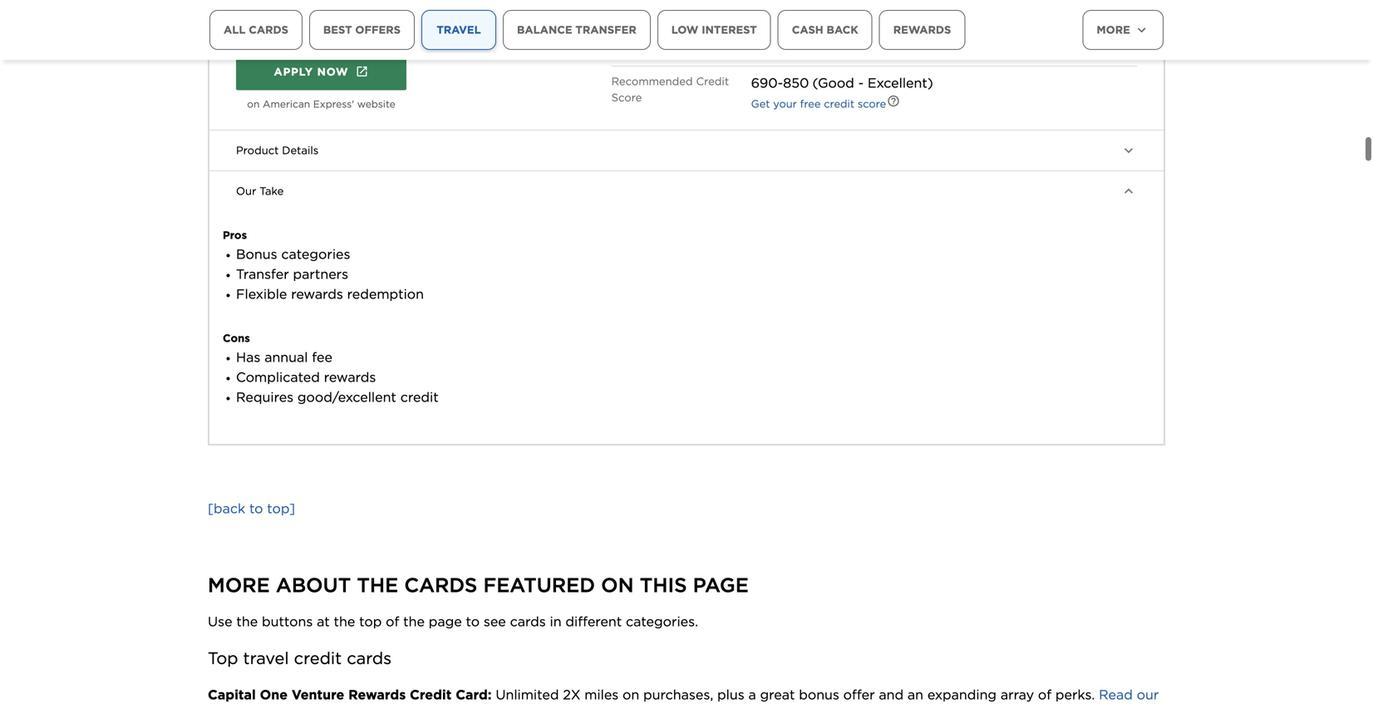 Task type: describe. For each thing, give the bounding box(es) containing it.
intro
[[612, 24, 637, 37]]

the
[[357, 573, 398, 597]]

one
[[260, 687, 288, 703]]

our take button
[[209, 171, 1164, 211]]

top travel credit cards
[[208, 649, 392, 669]]

score
[[858, 97, 886, 110]]

850
[[783, 75, 809, 91]]

purchases,
[[643, 687, 713, 703]]

balance transfer link
[[503, 10, 651, 50]]

product details
[[236, 144, 319, 157]]

more information about recommended credit score image
[[887, 94, 900, 108]]

read our
[[208, 687, 1159, 704]]

flexible
[[236, 286, 287, 302]]

a
[[749, 687, 756, 703]]

2 - from the left
[[858, 75, 864, 91]]

travel link
[[421, 10, 496, 50]]

on american express' website
[[247, 98, 396, 110]]

0 horizontal spatial to
[[249, 501, 263, 517]]

low interest
[[672, 23, 757, 36]]

different
[[566, 614, 622, 630]]

more
[[1097, 23, 1130, 36]]

bonus
[[799, 687, 840, 703]]

apply now link
[[236, 53, 407, 90]]

1 vertical spatial to
[[466, 614, 480, 630]]

complicated
[[236, 369, 320, 385]]

1 the from the left
[[236, 614, 258, 630]]

featured
[[483, 573, 595, 597]]

690
[[751, 75, 778, 91]]

use
[[208, 614, 232, 630]]

card:
[[456, 687, 492, 703]]

partners
[[293, 266, 348, 282]]

top
[[359, 614, 382, 630]]

intro offer
[[612, 24, 666, 37]]

an
[[908, 687, 924, 703]]

transfer inside product offers quick filters tab list
[[576, 23, 637, 36]]

product offers quick filters tab list
[[209, 10, 1026, 96]]

bonus
[[236, 246, 277, 262]]

credit inside cons has annual fee complicated rewards requires good/excellent credit
[[400, 389, 439, 405]]

points
[[751, 47, 785, 60]]

3 the from the left
[[403, 614, 425, 630]]

more
[[208, 573, 270, 597]]

good/excellent
[[298, 389, 396, 405]]

unlimited
[[496, 687, 559, 703]]

1 horizontal spatial on
[[623, 687, 640, 703]]

more about the cards featured on this page
[[208, 573, 749, 597]]

cash
[[792, 23, 824, 36]]

2x
[[563, 687, 581, 703]]

read
[[1099, 687, 1133, 703]]

cash back
[[792, 23, 859, 36]]

fee
[[312, 349, 332, 365]]

rewards link
[[879, 10, 965, 50]]

recommended credit score
[[612, 75, 729, 104]]

on
[[601, 573, 634, 597]]

low interest link
[[657, 10, 771, 50]]

balance
[[517, 23, 572, 36]]

details
[[282, 144, 319, 157]]

cons
[[223, 332, 250, 345]]

buttons
[[262, 614, 313, 630]]

great
[[760, 687, 795, 703]]

travel
[[437, 23, 481, 36]]

rewards inside cons has annual fee complicated rewards requires good/excellent credit
[[324, 369, 376, 385]]

low
[[672, 23, 699, 36]]

american express® gold card card image image
[[236, 0, 407, 39]]

balance transfer
[[517, 23, 637, 36]]

product
[[236, 144, 279, 157]]

plus
[[717, 687, 745, 703]]

all cards
[[224, 23, 288, 36]]

website
[[357, 98, 396, 110]]

array
[[1001, 687, 1034, 703]]

back
[[827, 23, 859, 36]]

more button
[[1083, 10, 1164, 50]]

our take
[[236, 185, 284, 197]]

[back to top]
[[208, 501, 295, 517]]

best offers
[[323, 23, 401, 36]]

0 vertical spatial on
[[247, 98, 260, 110]]

recommended
[[612, 75, 693, 88]]

in
[[550, 614, 562, 630]]

1 - from the left
[[778, 75, 783, 91]]

best offers link
[[309, 10, 415, 50]]

requires
[[236, 389, 294, 405]]

read our link
[[208, 687, 1159, 704]]



Task type: locate. For each thing, give the bounding box(es) containing it.
pros
[[223, 229, 247, 242]]

credit right good/excellent
[[400, 389, 439, 405]]

credit
[[696, 75, 729, 88], [410, 687, 452, 703]]

american
[[263, 98, 310, 110]]

[back to top] link
[[208, 499, 1166, 519]]

redemption
[[347, 286, 424, 302]]

0 vertical spatial rewards
[[291, 286, 343, 302]]

this
[[640, 573, 687, 597]]

of right array
[[1038, 687, 1052, 703]]

travel
[[243, 649, 289, 669]]

credit down '690 - 850 (good - excellent)'
[[824, 97, 855, 110]]

and
[[879, 687, 904, 703]]

0 vertical spatial to
[[249, 501, 263, 517]]

2 vertical spatial cards
[[347, 649, 392, 669]]

cards right all
[[249, 23, 288, 36]]

categories
[[281, 246, 350, 262]]

1 vertical spatial rewards
[[348, 687, 406, 703]]

0 vertical spatial offer
[[640, 24, 666, 37]]

0 horizontal spatial offer
[[640, 24, 666, 37]]

offers
[[355, 23, 401, 36]]

offer right intro
[[640, 24, 666, 37]]

0 horizontal spatial transfer
[[236, 266, 289, 282]]

at
[[317, 614, 330, 630]]

free
[[800, 97, 821, 110]]

on right the miles
[[623, 687, 640, 703]]

0 vertical spatial credit
[[696, 75, 729, 88]]

0 horizontal spatial credit
[[294, 649, 342, 669]]

rewards down the partners
[[291, 286, 343, 302]]

about
[[276, 573, 351, 597]]

rewards inside pros bonus categories transfer partners flexible rewards redemption
[[291, 286, 343, 302]]

2 vertical spatial credit
[[294, 649, 342, 669]]

transfer inside pros bonus categories transfer partners flexible rewards redemption
[[236, 266, 289, 282]]

0 horizontal spatial credit
[[410, 687, 452, 703]]

0 vertical spatial rewards
[[893, 23, 951, 36]]

(good
[[813, 75, 854, 91]]

to left see
[[466, 614, 480, 630]]

1 horizontal spatial to
[[466, 614, 480, 630]]

690 - 850 (good - excellent)
[[751, 75, 933, 91]]

annual
[[265, 349, 308, 365]]

rewards
[[893, 23, 951, 36], [348, 687, 406, 703]]

offer left and on the bottom of page
[[844, 687, 875, 703]]

cards down the top
[[347, 649, 392, 669]]

product details button
[[209, 131, 1164, 171]]

the right use in the left of the page
[[236, 614, 258, 630]]

page
[[693, 573, 749, 597]]

page
[[429, 614, 462, 630]]

all
[[224, 23, 246, 36]]

1 horizontal spatial rewards
[[893, 23, 951, 36]]

- up your
[[778, 75, 783, 91]]

on
[[247, 98, 260, 110], [623, 687, 640, 703]]

cards inside product offers quick filters tab list
[[249, 23, 288, 36]]

1 vertical spatial rewards
[[324, 369, 376, 385]]

cards
[[249, 23, 288, 36], [510, 614, 546, 630], [347, 649, 392, 669]]

take
[[260, 185, 284, 197]]

credit left card:
[[410, 687, 452, 703]]

top
[[208, 649, 238, 669]]

top]
[[267, 501, 295, 517]]

rewards up good/excellent
[[324, 369, 376, 385]]

express'
[[313, 98, 354, 110]]

0 horizontal spatial cards
[[249, 23, 288, 36]]

1 vertical spatial cards
[[510, 614, 546, 630]]

get your free credit score
[[751, 97, 886, 110]]

to left top]
[[249, 501, 263, 517]]

apply now
[[274, 65, 349, 78]]

our
[[1137, 687, 1159, 703]]

2 horizontal spatial cards
[[510, 614, 546, 630]]

1 horizontal spatial credit
[[400, 389, 439, 405]]

rewards up excellent)
[[893, 23, 951, 36]]

your
[[773, 97, 797, 110]]

credit down low interest link
[[696, 75, 729, 88]]

pros bonus categories transfer partners flexible rewards redemption
[[223, 229, 424, 302]]

apply
[[274, 65, 313, 78]]

our
[[236, 185, 256, 197]]

1 horizontal spatial of
[[1038, 687, 1052, 703]]

1 vertical spatial credit
[[410, 687, 452, 703]]

rewards inside product offers quick filters tab list
[[893, 23, 951, 36]]

0 horizontal spatial of
[[386, 614, 399, 630]]

0 vertical spatial of
[[386, 614, 399, 630]]

1 horizontal spatial cards
[[347, 649, 392, 669]]

transfer
[[576, 23, 637, 36], [236, 266, 289, 282]]

the
[[236, 614, 258, 630], [334, 614, 355, 630], [403, 614, 425, 630]]

0 horizontal spatial the
[[236, 614, 258, 630]]

intro offer details image
[[801, 24, 815, 37]]

0 vertical spatial credit
[[824, 97, 855, 110]]

get your free credit score link
[[751, 97, 886, 110]]

60,000
[[751, 24, 801, 40]]

excellent)
[[868, 75, 933, 91]]

see
[[484, 614, 506, 630]]

the left page
[[403, 614, 425, 630]]

2 the from the left
[[334, 614, 355, 630]]

1 horizontal spatial -
[[858, 75, 864, 91]]

1 vertical spatial offer
[[844, 687, 875, 703]]

0 vertical spatial cards
[[249, 23, 288, 36]]

best
[[323, 23, 352, 36]]

of
[[386, 614, 399, 630], [1038, 687, 1052, 703]]

on left american
[[247, 98, 260, 110]]

categories.
[[626, 614, 698, 630]]

now
[[317, 65, 349, 78]]

cards left "in"
[[510, 614, 546, 630]]

0 horizontal spatial -
[[778, 75, 783, 91]]

get
[[751, 97, 770, 110]]

-
[[778, 75, 783, 91], [858, 75, 864, 91]]

capital one venture rewards credit card: unlimited 2x miles on purchases, plus a great bonus offer and an expanding array of perks.
[[208, 687, 1095, 703]]

venture
[[292, 687, 344, 703]]

1 vertical spatial transfer
[[236, 266, 289, 282]]

to
[[249, 501, 263, 517], [466, 614, 480, 630]]

use the buttons at the top of the page to see cards in different categories.
[[208, 614, 698, 630]]

expanding
[[928, 687, 997, 703]]

rewards right venture
[[348, 687, 406, 703]]

1 vertical spatial credit
[[400, 389, 439, 405]]

- up score
[[858, 75, 864, 91]]

0 horizontal spatial on
[[247, 98, 260, 110]]

offer
[[640, 24, 666, 37], [844, 687, 875, 703]]

the right at
[[334, 614, 355, 630]]

credit up venture
[[294, 649, 342, 669]]

1 horizontal spatial offer
[[844, 687, 875, 703]]

of right the top
[[386, 614, 399, 630]]

1 horizontal spatial credit
[[696, 75, 729, 88]]

has
[[236, 349, 261, 365]]

2 horizontal spatial the
[[403, 614, 425, 630]]

2 horizontal spatial credit
[[824, 97, 855, 110]]

1 horizontal spatial the
[[334, 614, 355, 630]]

1 vertical spatial of
[[1038, 687, 1052, 703]]

perks.
[[1056, 687, 1095, 703]]

cards
[[404, 573, 477, 597]]

0 horizontal spatial rewards
[[348, 687, 406, 703]]

credit inside the recommended credit score
[[696, 75, 729, 88]]

cash back link
[[778, 10, 873, 50]]

rewards
[[291, 286, 343, 302], [324, 369, 376, 385]]

miles
[[585, 687, 619, 703]]

0 vertical spatial transfer
[[576, 23, 637, 36]]

1 vertical spatial on
[[623, 687, 640, 703]]

1 horizontal spatial transfer
[[576, 23, 637, 36]]



Task type: vqa. For each thing, say whether or not it's contained in the screenshot.
the Can I Share Renters Insurance With My Roommate? Link
no



